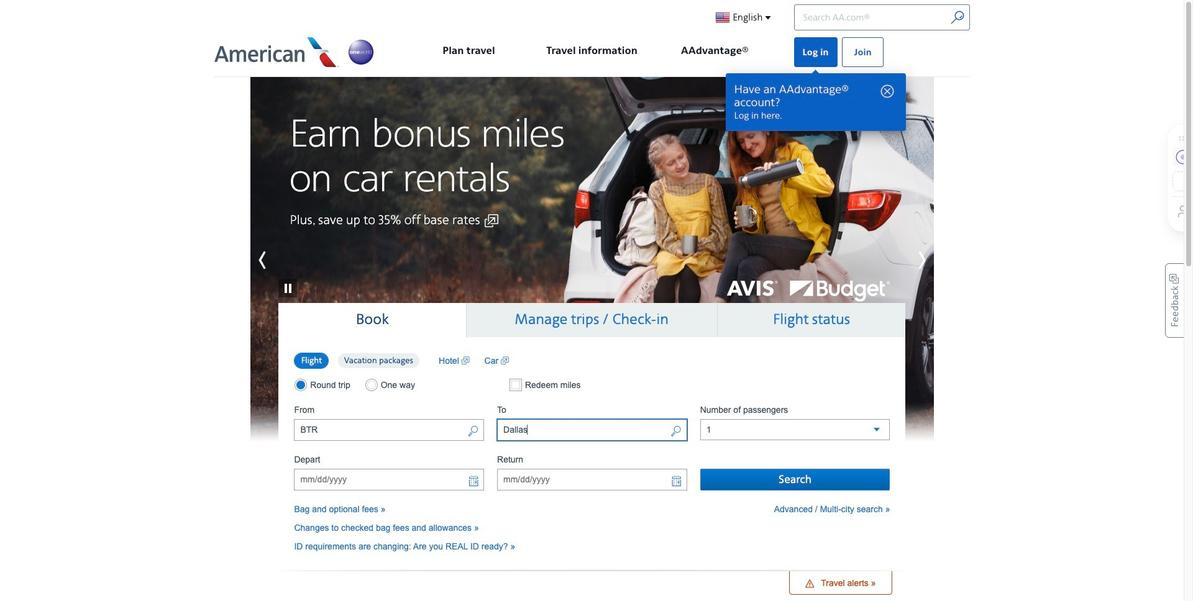 Task type: vqa. For each thing, say whether or not it's contained in the screenshot.
the "Send a virtual American Airlines gift card. Opens another site in a new window that may not meet accessibility guidelines." image
no



Task type: describe. For each thing, give the bounding box(es) containing it.
1 tab from the left
[[279, 303, 467, 338]]

1 newpage image from the left
[[462, 355, 470, 367]]

next slide image
[[878, 245, 934, 276]]

search image
[[468, 425, 479, 440]]

1 option group from the top
[[294, 352, 427, 370]]

pause slideshow image
[[278, 260, 297, 298]]

earn bonus miles on car rentals. opens another site in a new window that may not meet accessibility guidelines. image
[[250, 77, 934, 446]]

3 tab from the left
[[718, 303, 906, 337]]

mm/dd/yyyy text field
[[497, 469, 688, 491]]

2 option group from the top
[[294, 379, 484, 392]]



Task type: locate. For each thing, give the bounding box(es) containing it.
0 vertical spatial option group
[[294, 352, 427, 370]]

search image
[[671, 425, 682, 440]]

1 vertical spatial option group
[[294, 379, 484, 392]]

1 city or airport text field from the left
[[294, 420, 484, 441]]

leave feedback, opens external site in new window image
[[1166, 263, 1184, 338]]

city or airport text field for search icon on the left of page
[[294, 420, 484, 441]]

2 city or airport text field from the left
[[497, 420, 688, 441]]

0 horizontal spatial newpage image
[[462, 355, 470, 367]]

newpage image
[[462, 355, 470, 367], [501, 355, 509, 367]]

2 newpage image from the left
[[501, 355, 509, 367]]

None submit
[[701, 469, 891, 491]]

city or airport text field up mm/dd/yyyy text field
[[294, 420, 484, 441]]

tab
[[279, 303, 467, 338], [467, 303, 718, 337], [718, 303, 906, 337]]

City or airport text field
[[294, 420, 484, 441], [497, 420, 688, 441]]

1 horizontal spatial city or airport text field
[[497, 420, 688, 441]]

0 horizontal spatial city or airport text field
[[294, 420, 484, 441]]

mm/dd/yyyy text field
[[294, 469, 484, 491]]

2 tab from the left
[[467, 303, 718, 337]]

tab list
[[279, 303, 906, 338]]

city or airport text field for search image at the right bottom of the page
[[497, 420, 688, 441]]

option group
[[294, 352, 427, 370], [294, 379, 484, 392]]

previous slide image
[[250, 245, 306, 276]]

city or airport text field up mm/dd/yyyy text box
[[497, 420, 688, 441]]

1 horizontal spatial newpage image
[[501, 355, 509, 367]]



